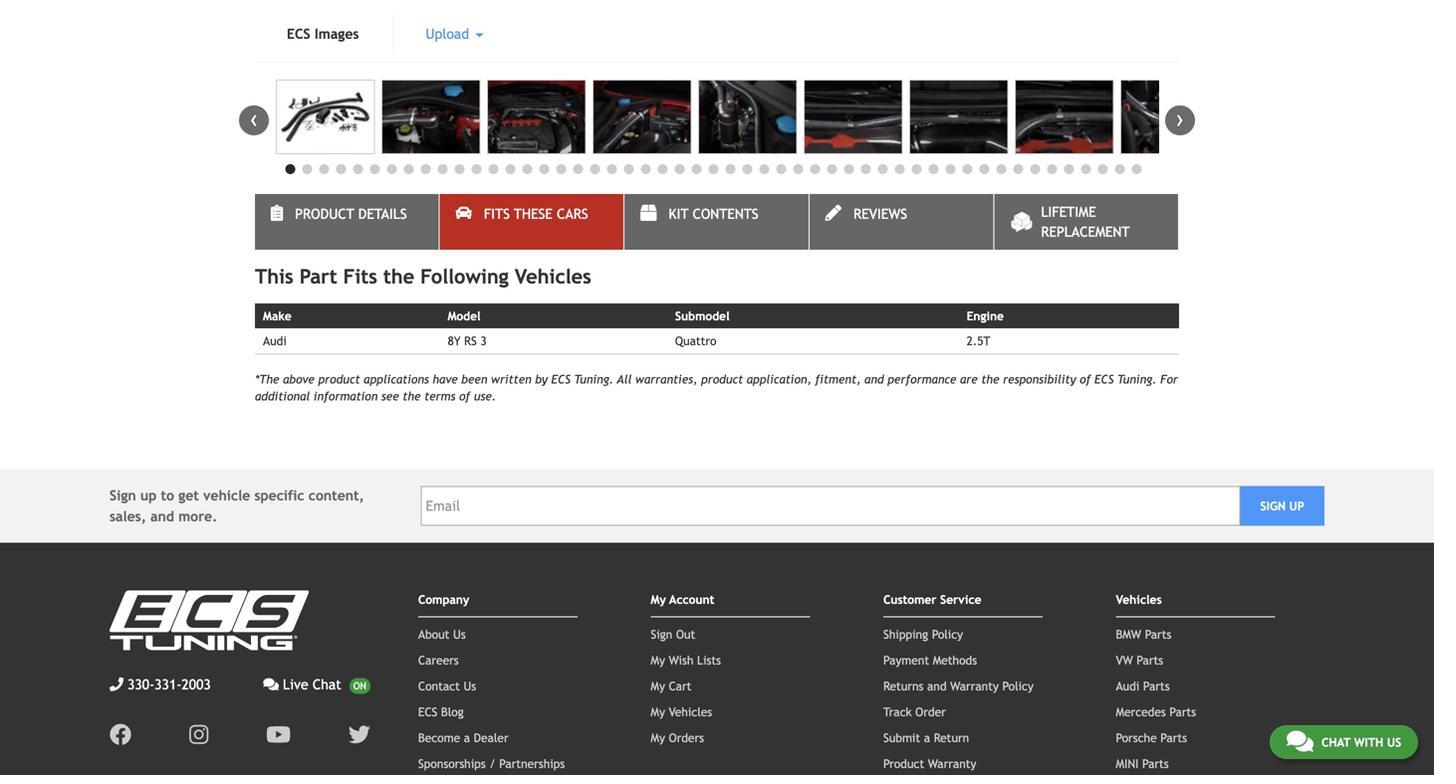 Task type: locate. For each thing, give the bounding box(es) containing it.
product for product warranty
[[883, 757, 924, 771]]

0 horizontal spatial comments image
[[263, 678, 279, 692]]

all
[[617, 372, 632, 386]]

parts right vw
[[1137, 654, 1163, 668]]

chat with us link
[[1270, 726, 1418, 760]]

0 vertical spatial fits
[[484, 206, 510, 222]]

1 a from the left
[[464, 731, 470, 745]]

youtube logo image
[[266, 725, 291, 746]]

audi down make
[[263, 334, 287, 348]]

sign inside button
[[1260, 499, 1286, 513]]

2 horizontal spatial sign
[[1260, 499, 1286, 513]]

to
[[161, 488, 174, 504]]

my for my account
[[651, 593, 666, 607]]

0 horizontal spatial of
[[459, 389, 470, 403]]

customer service
[[883, 593, 982, 607]]

product left details
[[295, 206, 354, 222]]

parts for mini parts
[[1142, 757, 1169, 771]]

1 vertical spatial comments image
[[1287, 730, 1314, 754]]

1 vertical spatial the
[[981, 372, 999, 386]]

sign up to get vehicle specific content, sales, and more.
[[110, 488, 364, 525]]

0 vertical spatial and
[[865, 372, 884, 386]]

ecs left blog
[[418, 706, 438, 720]]

warranty
[[950, 680, 999, 694], [928, 757, 977, 771]]

lifetime
[[1041, 204, 1096, 220]]

comments image for chat
[[1287, 730, 1314, 754]]

submit a return
[[883, 731, 969, 745]]

2 horizontal spatial and
[[927, 680, 947, 694]]

product details link
[[255, 194, 439, 250]]

1 horizontal spatial fits
[[484, 206, 510, 222]]

my down the my cart link
[[651, 706, 665, 720]]

and
[[865, 372, 884, 386], [150, 509, 174, 525], [927, 680, 947, 694]]

my for my orders
[[651, 731, 665, 745]]

1 vertical spatial chat
[[1322, 736, 1351, 750]]

1 product from the left
[[318, 372, 360, 386]]

us right "about"
[[453, 628, 466, 642]]

my left cart
[[651, 680, 665, 694]]

vehicles down fits these cars link at the left of page
[[515, 265, 591, 288]]

parts for porsche parts
[[1161, 731, 1187, 745]]

0 horizontal spatial a
[[464, 731, 470, 745]]

2 a from the left
[[924, 731, 930, 745]]

chat with us
[[1322, 736, 1401, 750]]

up inside 'sign up to get vehicle specific content, sales, and more.'
[[140, 488, 157, 504]]

ecs right responsibility
[[1095, 372, 1114, 386]]

the down details
[[383, 265, 414, 288]]

2 horizontal spatial vehicles
[[1116, 593, 1162, 607]]

0 vertical spatial policy
[[932, 628, 963, 642]]

0 horizontal spatial product
[[295, 206, 354, 222]]

1 vertical spatial product
[[883, 757, 924, 771]]

5 es#4742581 - 048070la01kt - 8y rs3 baffled oil catch can system - everything needed to keep your intake tract clean and oil free! - ecs - audi image from the left
[[698, 80, 797, 154]]

fits these cars
[[484, 206, 588, 222]]

reviews
[[854, 206, 907, 222]]

sign out link
[[651, 628, 695, 642]]

ecs tuning image
[[110, 591, 309, 651]]

bmw
[[1116, 628, 1141, 642]]

1 horizontal spatial up
[[1289, 499, 1305, 513]]

of right responsibility
[[1080, 372, 1091, 386]]

my left account
[[651, 593, 666, 607]]

us right contact
[[464, 680, 476, 694]]

8y rs 3
[[448, 334, 487, 348]]

orders
[[669, 731, 704, 745]]

1 vertical spatial and
[[150, 509, 174, 525]]

instagram logo image
[[189, 725, 208, 746]]

up for sign up to get vehicle specific content, sales, and more.
[[140, 488, 157, 504]]

audi parts
[[1116, 680, 1170, 694]]

and down to
[[150, 509, 174, 525]]

product down submit
[[883, 757, 924, 771]]

0 horizontal spatial tuning.
[[574, 372, 614, 386]]

my vehicles link
[[651, 706, 712, 720]]

2 my from the top
[[651, 654, 665, 668]]

sign inside 'sign up to get vehicle specific content, sales, and more.'
[[110, 488, 136, 504]]

my for my cart
[[651, 680, 665, 694]]

up for sign up
[[1289, 499, 1305, 513]]

parts right bmw
[[1145, 628, 1172, 642]]

0 vertical spatial comments image
[[263, 678, 279, 692]]

fits left these
[[484, 206, 510, 222]]

cars
[[557, 206, 588, 222]]

2 product from the left
[[701, 372, 743, 386]]

vehicles up orders
[[669, 706, 712, 720]]

chat right live
[[313, 677, 341, 693]]

0 vertical spatial product
[[295, 206, 354, 222]]

the right "are"
[[981, 372, 999, 386]]

fitment,
[[815, 372, 861, 386]]

1 vertical spatial of
[[459, 389, 470, 403]]

product down quattro in the top of the page
[[701, 372, 743, 386]]

shipping
[[883, 628, 928, 642]]

0 vertical spatial us
[[453, 628, 466, 642]]

and inside 'sign up to get vehicle specific content, sales, and more.'
[[150, 509, 174, 525]]

out
[[676, 628, 695, 642]]

warranty down methods
[[950, 680, 999, 694]]

9 es#4742581 - 048070la01kt - 8y rs3 baffled oil catch can system - everything needed to keep your intake tract clean and oil free! - ecs - audi image from the left
[[1120, 80, 1219, 154]]

quattro
[[675, 334, 717, 348]]

1 horizontal spatial tuning.
[[1117, 372, 1157, 386]]

partnerships
[[499, 757, 565, 771]]

3
[[480, 334, 487, 348]]

product warranty
[[883, 757, 977, 771]]

tuning. left the all
[[574, 372, 614, 386]]

parts up mercedes parts link
[[1143, 680, 1170, 694]]

applications
[[364, 372, 429, 386]]

chat left with
[[1322, 736, 1351, 750]]

audi
[[263, 334, 287, 348], [1116, 680, 1140, 694]]

of down 'been'
[[459, 389, 470, 403]]

a for submit
[[924, 731, 930, 745]]

2 vertical spatial vehicles
[[669, 706, 712, 720]]

2 vertical spatial us
[[1387, 736, 1401, 750]]

1 horizontal spatial product
[[883, 757, 924, 771]]

0 vertical spatial audi
[[263, 334, 287, 348]]

1 vertical spatial us
[[464, 680, 476, 694]]

1 vertical spatial fits
[[343, 265, 377, 288]]

1 horizontal spatial comments image
[[1287, 730, 1314, 754]]

fits right part
[[343, 265, 377, 288]]

my for my vehicles
[[651, 706, 665, 720]]

my for my wish lists
[[651, 654, 665, 668]]

0 vertical spatial of
[[1080, 372, 1091, 386]]

1 horizontal spatial and
[[865, 372, 884, 386]]

0 vertical spatial chat
[[313, 677, 341, 693]]

sign out
[[651, 628, 695, 642]]

mercedes
[[1116, 706, 1166, 720]]

engine
[[967, 309, 1004, 323]]

2.5t
[[967, 334, 991, 348]]

a left dealer at the left bottom of the page
[[464, 731, 470, 745]]

with
[[1354, 736, 1384, 750]]

and up order
[[927, 680, 947, 694]]

1 horizontal spatial a
[[924, 731, 930, 745]]

warranty down return
[[928, 757, 977, 771]]

4 es#4742581 - 048070la01kt - 8y rs3 baffled oil catch can system - everything needed to keep your intake tract clean and oil free! - ecs - audi image from the left
[[593, 80, 692, 154]]

porsche parts link
[[1116, 731, 1187, 745]]

1 vertical spatial audi
[[1116, 680, 1140, 694]]

my left wish on the left bottom of page
[[651, 654, 665, 668]]

careers link
[[418, 654, 459, 668]]

parts for bmw parts
[[1145, 628, 1172, 642]]

contact us link
[[418, 680, 476, 694]]

1 vertical spatial policy
[[1002, 680, 1034, 694]]

1 vertical spatial vehicles
[[1116, 593, 1162, 607]]

lists
[[697, 654, 721, 668]]

parts down 'porsche parts' link
[[1142, 757, 1169, 771]]

0 horizontal spatial chat
[[313, 677, 341, 693]]

above
[[283, 372, 315, 386]]

comments image
[[263, 678, 279, 692], [1287, 730, 1314, 754]]

a left return
[[924, 731, 930, 745]]

policy
[[932, 628, 963, 642], [1002, 680, 1034, 694]]

details
[[358, 206, 407, 222]]

0 horizontal spatial up
[[140, 488, 157, 504]]

the
[[383, 265, 414, 288], [981, 372, 999, 386], [403, 389, 421, 403]]

0 horizontal spatial and
[[150, 509, 174, 525]]

8y
[[448, 334, 461, 348]]

audi down vw
[[1116, 680, 1140, 694]]

330-
[[127, 677, 155, 693]]

vw
[[1116, 654, 1133, 668]]

0 horizontal spatial audi
[[263, 334, 287, 348]]

5 my from the top
[[651, 731, 665, 745]]

tuning.
[[574, 372, 614, 386], [1117, 372, 1157, 386]]

sponsorships
[[418, 757, 486, 771]]

my orders
[[651, 731, 704, 745]]

2 es#4742581 - 048070la01kt - 8y rs3 baffled oil catch can system - everything needed to keep your intake tract clean and oil free! - ecs - audi image from the left
[[381, 80, 480, 154]]

and inside *the above product applications have been written by                 ecs tuning. all warranties, product application, fitment,                 and performance are the responsibility of ecs tuning.                 for additional information see the terms of use.
[[865, 372, 884, 386]]

facebook logo image
[[110, 725, 131, 746]]

vehicles up bmw parts
[[1116, 593, 1162, 607]]

about us link
[[418, 628, 466, 642]]

es#4742581 - 048070la01kt - 8y rs3 baffled oil catch can system - everything needed to keep your intake tract clean and oil free! - ecs - audi image
[[276, 80, 375, 154], [381, 80, 480, 154], [487, 80, 586, 154], [593, 80, 692, 154], [698, 80, 797, 154], [804, 80, 903, 154], [909, 80, 1008, 154], [1015, 80, 1114, 154], [1120, 80, 1219, 154]]

use.
[[474, 389, 496, 403]]

terms
[[424, 389, 456, 403]]

1 my from the top
[[651, 593, 666, 607]]

my cart
[[651, 680, 692, 694]]

sign
[[110, 488, 136, 504], [1260, 499, 1286, 513], [651, 628, 672, 642]]

live chat link
[[263, 675, 370, 696]]

comments image inside live chat link
[[263, 678, 279, 692]]

comments image left live
[[263, 678, 279, 692]]

1 horizontal spatial sign
[[651, 628, 672, 642]]

1 horizontal spatial product
[[701, 372, 743, 386]]

1 horizontal spatial policy
[[1002, 680, 1034, 694]]

parts up porsche parts
[[1170, 706, 1196, 720]]

us right with
[[1387, 736, 1401, 750]]

1 horizontal spatial chat
[[1322, 736, 1351, 750]]

sign for sign up
[[1260, 499, 1286, 513]]

kit contents
[[669, 206, 759, 222]]

1 horizontal spatial audi
[[1116, 680, 1140, 694]]

tuning. left for
[[1117, 372, 1157, 386]]

parts down mercedes parts link
[[1161, 731, 1187, 745]]

product up information
[[318, 372, 360, 386]]

my account
[[651, 593, 714, 607]]

these
[[514, 206, 553, 222]]

lifetime replacement
[[1041, 204, 1130, 240]]

1 horizontal spatial of
[[1080, 372, 1091, 386]]

the right see
[[403, 389, 421, 403]]

fits
[[484, 206, 510, 222], [343, 265, 377, 288]]

following
[[420, 265, 509, 288]]

ecs images
[[287, 26, 359, 42]]

0 horizontal spatial product
[[318, 372, 360, 386]]

/
[[489, 757, 496, 771]]

comments image left chat with us
[[1287, 730, 1314, 754]]

and right "fitment,"
[[865, 372, 884, 386]]

comments image for live
[[263, 678, 279, 692]]

‹
[[250, 106, 258, 132]]

0 horizontal spatial sign
[[110, 488, 136, 504]]

mercedes parts
[[1116, 706, 1196, 720]]

4 my from the top
[[651, 706, 665, 720]]

company
[[418, 593, 469, 607]]

dealer
[[474, 731, 509, 745]]

comments image inside chat with us link
[[1287, 730, 1314, 754]]

0 horizontal spatial vehicles
[[515, 265, 591, 288]]

2 vertical spatial the
[[403, 389, 421, 403]]

3 my from the top
[[651, 680, 665, 694]]

my left orders
[[651, 731, 665, 745]]

us inside chat with us link
[[1387, 736, 1401, 750]]

a
[[464, 731, 470, 745], [924, 731, 930, 745]]

up inside button
[[1289, 499, 1305, 513]]



Task type: describe. For each thing, give the bounding box(es) containing it.
blog
[[441, 706, 464, 720]]

upload
[[426, 26, 473, 42]]

2 tuning. from the left
[[1117, 372, 1157, 386]]

sponsorships / partnerships link
[[418, 757, 565, 771]]

this part fits the following vehicles
[[255, 265, 591, 288]]

fits these cars link
[[440, 194, 624, 250]]

application,
[[747, 372, 812, 386]]

shipping policy
[[883, 628, 963, 642]]

order
[[915, 706, 946, 720]]

track
[[883, 706, 912, 720]]

*the above product applications have been written by                 ecs tuning. all warranties, product application, fitment,                 and performance are the responsibility of ecs tuning.                 for additional information see the terms of use.
[[255, 372, 1178, 403]]

contents
[[693, 206, 759, 222]]

wish
[[669, 654, 694, 668]]

porsche parts
[[1116, 731, 1187, 745]]

live chat
[[283, 677, 341, 693]]

for
[[1160, 372, 1178, 386]]

330-331-2003 link
[[110, 675, 211, 696]]

vw parts link
[[1116, 654, 1163, 668]]

0 vertical spatial the
[[383, 265, 414, 288]]

content,
[[309, 488, 364, 504]]

mini parts
[[1116, 757, 1169, 771]]

audi for audi
[[263, 334, 287, 348]]

track order
[[883, 706, 946, 720]]

sign for sign out
[[651, 628, 672, 642]]

information
[[314, 389, 378, 403]]

replacement
[[1041, 224, 1130, 240]]

are
[[960, 372, 978, 386]]

3 es#4742581 - 048070la01kt - 8y rs3 baffled oil catch can system - everything needed to keep your intake tract clean and oil free! - ecs - audi image from the left
[[487, 80, 586, 154]]

my wish lists
[[651, 654, 721, 668]]

performance
[[888, 372, 957, 386]]

1 horizontal spatial vehicles
[[669, 706, 712, 720]]

submit
[[883, 731, 920, 745]]

about us
[[418, 628, 466, 642]]

more.
[[178, 509, 217, 525]]

submit a return link
[[883, 731, 969, 745]]

parts for mercedes parts
[[1170, 706, 1196, 720]]

lifetime replacement link
[[994, 194, 1178, 250]]

rs
[[464, 334, 477, 348]]

mercedes parts link
[[1116, 706, 1196, 720]]

0 vertical spatial warranty
[[950, 680, 999, 694]]

0 horizontal spatial policy
[[932, 628, 963, 642]]

product warranty link
[[883, 757, 977, 771]]

shipping policy link
[[883, 628, 963, 642]]

› link
[[1165, 106, 1195, 135]]

us for about us
[[453, 628, 466, 642]]

ecs right by
[[551, 372, 571, 386]]

8 es#4742581 - 048070la01kt - 8y rs3 baffled oil catch can system - everything needed to keep your intake tract clean and oil free! - ecs - audi image from the left
[[1015, 80, 1114, 154]]

product for product details
[[295, 206, 354, 222]]

1 vertical spatial warranty
[[928, 757, 977, 771]]

sign for sign up to get vehicle specific content, sales, and more.
[[110, 488, 136, 504]]

2003
[[182, 677, 211, 693]]

sales,
[[110, 509, 146, 525]]

see
[[381, 389, 399, 403]]

this
[[255, 265, 293, 288]]

careers
[[418, 654, 459, 668]]

bmw parts link
[[1116, 628, 1172, 642]]

service
[[940, 593, 982, 607]]

phone image
[[110, 678, 124, 692]]

ecs blog
[[418, 706, 464, 720]]

become
[[418, 731, 460, 745]]

330-331-2003
[[127, 677, 211, 693]]

kit contents link
[[625, 194, 809, 250]]

6 es#4742581 - 048070la01kt - 8y rs3 baffled oil catch can system - everything needed to keep your intake tract clean and oil free! - ecs - audi image from the left
[[804, 80, 903, 154]]

returns and warranty policy link
[[883, 680, 1034, 694]]

bmw parts
[[1116, 628, 1172, 642]]

2 vertical spatial and
[[927, 680, 947, 694]]

my wish lists link
[[651, 654, 721, 668]]

become a dealer
[[418, 731, 509, 745]]

ecs left images
[[287, 26, 310, 42]]

become a dealer link
[[418, 731, 509, 745]]

sign up button
[[1240, 486, 1325, 526]]

have
[[433, 372, 458, 386]]

model
[[448, 309, 481, 323]]

audi for audi parts
[[1116, 680, 1140, 694]]

warranties,
[[635, 372, 698, 386]]

mini parts link
[[1116, 757, 1169, 771]]

track order link
[[883, 706, 946, 720]]

responsibility
[[1003, 372, 1076, 386]]

product details
[[295, 206, 407, 222]]

additional
[[255, 389, 310, 403]]

about
[[418, 628, 450, 642]]

parts for vw parts
[[1137, 654, 1163, 668]]

methods
[[933, 654, 977, 668]]

return
[[934, 731, 969, 745]]

1 es#4742581 - 048070la01kt - 8y rs3 baffled oil catch can system - everything needed to keep your intake tract clean and oil free! - ecs - audi image from the left
[[276, 80, 375, 154]]

images
[[315, 26, 359, 42]]

contact
[[418, 680, 460, 694]]

0 horizontal spatial fits
[[343, 265, 377, 288]]

a for become
[[464, 731, 470, 745]]

7 es#4742581 - 048070la01kt - 8y rs3 baffled oil catch can system - everything needed to keep your intake tract clean and oil free! - ecs - audi image from the left
[[909, 80, 1008, 154]]

been
[[461, 372, 487, 386]]

331-
[[155, 677, 182, 693]]

customer
[[883, 593, 937, 607]]

returns and warranty policy
[[883, 680, 1034, 694]]

parts for audi parts
[[1143, 680, 1170, 694]]

reviews link
[[810, 194, 993, 250]]

›
[[1176, 106, 1184, 132]]

1 tuning. from the left
[[574, 372, 614, 386]]

get
[[178, 488, 199, 504]]

us for contact us
[[464, 680, 476, 694]]

twitter logo image
[[348, 725, 370, 746]]

Email email field
[[421, 486, 1240, 526]]

my vehicles
[[651, 706, 712, 720]]

0 vertical spatial vehicles
[[515, 265, 591, 288]]

vw parts
[[1116, 654, 1163, 668]]



Task type: vqa. For each thing, say whether or not it's contained in the screenshot.


